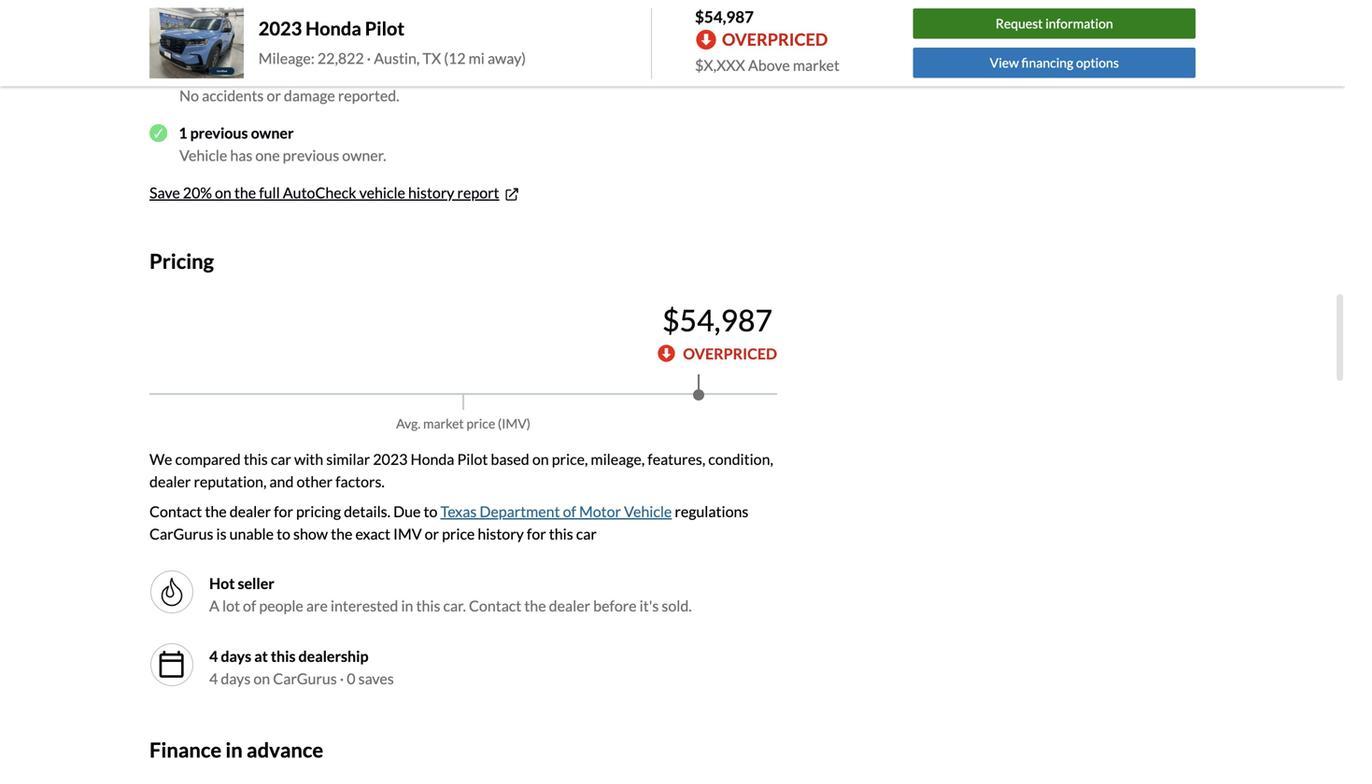 Task type: describe. For each thing, give the bounding box(es) containing it.
1 vertical spatial previous
[[283, 146, 339, 164]]

request
[[996, 16, 1043, 32]]

hot seller a lot of people are interested in this car. contact the dealer before it's sold.
[[209, 574, 692, 615]]

austin,
[[374, 49, 420, 67]]

unable
[[230, 525, 274, 543]]

texas
[[441, 503, 477, 521]]

of for lot
[[243, 597, 256, 615]]

vdpcheck image for 0 accidents reported
[[150, 64, 167, 82]]

accidents for reported
[[190, 64, 254, 82]]

due
[[394, 503, 421, 521]]

texas department of motor vehicle link
[[441, 503, 672, 521]]

request information button
[[914, 9, 1196, 39]]

damage
[[284, 86, 335, 105]]

motor
[[579, 503, 621, 521]]

1 horizontal spatial dealer
[[230, 503, 271, 521]]

overpriced image
[[658, 345, 676, 363]]

interested
[[331, 597, 398, 615]]

regulations cargurus is unable to show the exact imv or price history for this car
[[150, 503, 749, 543]]

mileage:
[[259, 49, 315, 67]]

are
[[306, 597, 328, 615]]

overpriced
[[722, 29, 828, 50]]

0 horizontal spatial previous
[[190, 124, 248, 142]]

no accidents or damage reported.
[[179, 86, 400, 105]]

dealer inside hot seller a lot of people are interested in this car. contact the dealer before it's sold.
[[549, 597, 591, 615]]

0 horizontal spatial for
[[274, 503, 293, 521]]

view financing options
[[990, 55, 1119, 71]]

avg. market price (imv)
[[396, 416, 531, 431]]

pricing
[[296, 503, 341, 521]]

at
[[254, 647, 268, 666]]

pilot inside 2023 honda pilot mileage: 22,822 · austin, tx (12 mi away)
[[365, 17, 405, 40]]

dealership
[[299, 647, 369, 666]]

contact inside hot seller a lot of people are interested in this car. contact the dealer before it's sold.
[[469, 597, 522, 615]]

0 horizontal spatial 0
[[179, 64, 187, 82]]

autocheck
[[283, 183, 357, 202]]

due to texas department of motor vehicle
[[394, 503, 672, 521]]

0 horizontal spatial vehicle
[[179, 146, 227, 164]]

title
[[220, 4, 248, 22]]

contact the dealer for pricing details.
[[150, 503, 391, 521]]

information
[[1046, 16, 1114, 32]]

pricing
[[150, 249, 214, 273]]

exact
[[356, 525, 391, 543]]

2023 honda pilot image
[[150, 8, 244, 79]]

$54,987 for overpriced
[[662, 302, 773, 338]]

(12
[[444, 49, 466, 67]]

similar
[[326, 450, 370, 468]]

on inside "4 days at this dealership 4 days on cargurus · 0 saves"
[[254, 670, 270, 688]]

dealer inside we compared this car with similar 2023 honda pilot based on price, mileage, features, condition, dealer reputation, and other factors.
[[150, 473, 191, 491]]

before
[[593, 597, 637, 615]]

honda inside 2023 honda pilot mileage: 22,822 · austin, tx (12 mi away)
[[306, 17, 361, 40]]

0 horizontal spatial reported.
[[244, 27, 306, 45]]

financing
[[1022, 55, 1074, 71]]

seller
[[238, 574, 275, 593]]

options
[[1076, 55, 1119, 71]]

no for no accidents or damage reported.
[[179, 86, 199, 105]]

has
[[230, 146, 253, 164]]

pilot inside we compared this car with similar 2023 honda pilot based on price, mileage, features, condition, dealer reputation, and other factors.
[[457, 450, 488, 468]]

full
[[259, 183, 280, 202]]

the inside the regulations cargurus is unable to show the exact imv or price history for this car
[[331, 525, 353, 543]]

clean title
[[179, 4, 248, 22]]

1 vertical spatial reported.
[[338, 86, 400, 105]]

save 20% on the full autocheck vehicle history report image
[[503, 186, 521, 204]]

this inside "4 days at this dealership 4 days on cargurus · 0 saves"
[[271, 647, 296, 666]]

hot seller image
[[157, 577, 187, 607]]

with
[[294, 450, 323, 468]]

features,
[[648, 450, 706, 468]]

people
[[259, 597, 304, 615]]

issues
[[202, 27, 241, 45]]

overpriced
[[683, 345, 777, 363]]

we
[[150, 450, 172, 468]]

reported
[[257, 64, 316, 82]]

price,
[[552, 450, 588, 468]]

$54,987 for $x,xxx
[[695, 7, 754, 26]]

report
[[457, 183, 499, 202]]

and
[[270, 473, 294, 491]]

on inside we compared this car with similar 2023 honda pilot based on price, mileage, features, condition, dealer reputation, and other factors.
[[532, 450, 549, 468]]

4 days at this dealership 4 days on cargurus · 0 saves
[[209, 647, 394, 688]]

22,822
[[318, 49, 364, 67]]

sold.
[[662, 597, 692, 615]]

the inside save 20% on the full autocheck vehicle history report link
[[234, 183, 256, 202]]

cargurus inside "4 days at this dealership 4 days on cargurus · 0 saves"
[[273, 670, 337, 688]]

compared
[[175, 450, 241, 468]]

the up is
[[205, 503, 227, 521]]

clean
[[179, 4, 217, 22]]

car.
[[443, 597, 466, 615]]

history inside the regulations cargurus is unable to show the exact imv or price history for this car
[[478, 525, 524, 543]]

0 vertical spatial price
[[467, 416, 495, 431]]

for inside the regulations cargurus is unable to show the exact imv or price history for this car
[[527, 525, 546, 543]]

lot
[[222, 597, 240, 615]]

we compared this car with similar 2023 honda pilot based on price, mileage, features, condition, dealer reputation, and other factors.
[[150, 450, 774, 491]]

no issues reported.
[[179, 27, 306, 45]]



Task type: vqa. For each thing, say whether or not it's contained in the screenshot.
the bottom 2023
yes



Task type: locate. For each thing, give the bounding box(es) containing it.
0 vertical spatial contact
[[150, 503, 202, 521]]

the right 'show' at the bottom left of page
[[331, 525, 353, 543]]

car inside the regulations cargurus is unable to show the exact imv or price history for this car
[[576, 525, 597, 543]]

days
[[221, 647, 251, 666], [221, 670, 251, 688]]

car inside we compared this car with similar 2023 honda pilot based on price, mileage, features, condition, dealer reputation, and other factors.
[[271, 450, 291, 468]]

1 vertical spatial to
[[277, 525, 291, 543]]

vehicle right motor
[[624, 503, 672, 521]]

reported.
[[244, 27, 306, 45], [338, 86, 400, 105]]

1 horizontal spatial reported.
[[338, 86, 400, 105]]

1 no from the top
[[179, 27, 199, 45]]

previous up has
[[190, 124, 248, 142]]

pilot down avg. market price (imv)
[[457, 450, 488, 468]]

0 horizontal spatial car
[[271, 450, 291, 468]]

4 down 'a'
[[209, 670, 218, 688]]

vehicle
[[359, 183, 405, 202]]

regulations
[[675, 503, 749, 521]]

1 vertical spatial ·
[[340, 670, 344, 688]]

one
[[255, 146, 280, 164]]

market right avg.
[[423, 416, 464, 431]]

0 vertical spatial honda
[[306, 17, 361, 40]]

this right the at
[[271, 647, 296, 666]]

0 vertical spatial reported.
[[244, 27, 306, 45]]

0 vertical spatial vdpcheck image
[[150, 4, 167, 22]]

save 20% on the full autocheck vehicle history report
[[150, 183, 499, 202]]

2023 inside 2023 honda pilot mileage: 22,822 · austin, tx (12 mi away)
[[259, 17, 302, 40]]

this down texas department of motor vehicle link
[[549, 525, 573, 543]]

or down reported
[[267, 86, 281, 105]]

2 horizontal spatial on
[[532, 450, 549, 468]]

1 horizontal spatial vehicle
[[624, 503, 672, 521]]

0 vertical spatial vehicle
[[179, 146, 227, 164]]

avg.
[[396, 416, 421, 431]]

0 vertical spatial 0
[[179, 64, 187, 82]]

1 horizontal spatial to
[[424, 503, 438, 521]]

dealer
[[150, 473, 191, 491], [230, 503, 271, 521], [549, 597, 591, 615]]

1 vertical spatial on
[[532, 450, 549, 468]]

car up the and
[[271, 450, 291, 468]]

· inside "4 days at this dealership 4 days on cargurus · 0 saves"
[[340, 670, 344, 688]]

$x,xxx
[[695, 56, 746, 74]]

1 horizontal spatial or
[[425, 525, 439, 543]]

cargurus
[[150, 525, 213, 543], [273, 670, 337, 688]]

0 vertical spatial cargurus
[[150, 525, 213, 543]]

0 vertical spatial 4
[[209, 647, 218, 666]]

save 20% on the full autocheck vehicle history report link
[[150, 183, 521, 204]]

in
[[401, 597, 413, 615]]

1 horizontal spatial car
[[576, 525, 597, 543]]

the left "before"
[[525, 597, 546, 615]]

1 vertical spatial contact
[[469, 597, 522, 615]]

0 vertical spatial of
[[563, 503, 576, 521]]

days down lot
[[221, 670, 251, 688]]

reputation,
[[194, 473, 267, 491]]

0 horizontal spatial or
[[267, 86, 281, 105]]

0 vertical spatial accidents
[[190, 64, 254, 82]]

or inside the regulations cargurus is unable to show the exact imv or price history for this car
[[425, 525, 439, 543]]

1 vertical spatial price
[[442, 525, 475, 543]]

contact
[[150, 503, 202, 521], [469, 597, 522, 615]]

· left austin,
[[367, 49, 371, 67]]

1 horizontal spatial history
[[478, 525, 524, 543]]

no down clean
[[179, 27, 199, 45]]

factors.
[[336, 473, 385, 491]]

is
[[216, 525, 227, 543]]

0 accidents reported
[[179, 64, 316, 82]]

honda up 22,822
[[306, 17, 361, 40]]

on right 20%
[[215, 183, 232, 202]]

1 vertical spatial days
[[221, 670, 251, 688]]

2023 honda pilot mileage: 22,822 · austin, tx (12 mi away)
[[259, 17, 526, 67]]

0 horizontal spatial honda
[[306, 17, 361, 40]]

to
[[424, 503, 438, 521], [277, 525, 291, 543]]

for down due to texas department of motor vehicle
[[527, 525, 546, 543]]

price inside the regulations cargurus is unable to show the exact imv or price history for this car
[[442, 525, 475, 543]]

contact down we
[[150, 503, 202, 521]]

0 vertical spatial $54,987
[[695, 7, 754, 26]]

this inside the regulations cargurus is unable to show the exact imv or price history for this car
[[549, 525, 573, 543]]

1 days from the top
[[221, 647, 251, 666]]

1 vertical spatial cargurus
[[273, 670, 337, 688]]

dealer up "unable"
[[230, 503, 271, 521]]

the left full
[[234, 183, 256, 202]]

0 up 1
[[179, 64, 187, 82]]

1 horizontal spatial 0
[[347, 670, 356, 688]]

of left motor
[[563, 503, 576, 521]]

details.
[[344, 503, 391, 521]]

it's
[[640, 597, 659, 615]]

of inside hot seller a lot of people are interested in this car. contact the dealer before it's sold.
[[243, 597, 256, 615]]

for down the and
[[274, 503, 293, 521]]

0 vertical spatial dealer
[[150, 473, 191, 491]]

1 vertical spatial market
[[423, 416, 464, 431]]

1 previous owner
[[179, 124, 294, 142]]

0 vertical spatial or
[[267, 86, 281, 105]]

1 vertical spatial for
[[527, 525, 546, 543]]

of right lot
[[243, 597, 256, 615]]

1 vertical spatial dealer
[[230, 503, 271, 521]]

1 horizontal spatial market
[[793, 56, 840, 74]]

1 vertical spatial pilot
[[457, 450, 488, 468]]

vehicle has one previous owner.
[[179, 146, 386, 164]]

1 vertical spatial vdpcheck image
[[150, 64, 167, 82]]

1
[[179, 124, 187, 142]]

(imv)
[[498, 416, 531, 431]]

2023 inside we compared this car with similar 2023 honda pilot based on price, mileage, features, condition, dealer reputation, and other factors.
[[373, 450, 408, 468]]

1 vertical spatial honda
[[411, 450, 455, 468]]

this right "in"
[[416, 597, 441, 615]]

accidents down issues
[[190, 64, 254, 82]]

save
[[150, 183, 180, 202]]

pilot
[[365, 17, 405, 40], [457, 450, 488, 468]]

reported. up the mileage:
[[244, 27, 306, 45]]

vdpcheck image
[[150, 124, 167, 142]]

a
[[209, 597, 219, 615]]

1 vertical spatial accidents
[[202, 86, 264, 105]]

0 inside "4 days at this dealership 4 days on cargurus · 0 saves"
[[347, 670, 356, 688]]

0 horizontal spatial pilot
[[365, 17, 405, 40]]

0 vertical spatial days
[[221, 647, 251, 666]]

no for no issues reported.
[[179, 27, 199, 45]]

hot
[[209, 574, 235, 593]]

0 horizontal spatial market
[[423, 416, 464, 431]]

this inside hot seller a lot of people are interested in this car. contact the dealer before it's sold.
[[416, 597, 441, 615]]

1 vdpcheck image from the top
[[150, 4, 167, 22]]

cargurus inside the regulations cargurus is unable to show the exact imv or price history for this car
[[150, 525, 213, 543]]

no
[[179, 27, 199, 45], [179, 86, 199, 105]]

1 vertical spatial car
[[576, 525, 597, 543]]

· down dealership
[[340, 670, 344, 688]]

1 horizontal spatial previous
[[283, 146, 339, 164]]

0 vertical spatial 2023
[[259, 17, 302, 40]]

condition,
[[709, 450, 774, 468]]

1 horizontal spatial ·
[[367, 49, 371, 67]]

reported. down 22,822
[[338, 86, 400, 105]]

1 horizontal spatial 2023
[[373, 450, 408, 468]]

· inside 2023 honda pilot mileage: 22,822 · austin, tx (12 mi away)
[[367, 49, 371, 67]]

1 vertical spatial $54,987
[[662, 302, 773, 338]]

price left (imv)
[[467, 416, 495, 431]]

0 left saves
[[347, 670, 356, 688]]

history
[[408, 183, 455, 202], [478, 525, 524, 543]]

honda inside we compared this car with similar 2023 honda pilot based on price, mileage, features, condition, dealer reputation, and other factors.
[[411, 450, 455, 468]]

1 horizontal spatial of
[[563, 503, 576, 521]]

show
[[293, 525, 328, 543]]

accidents for or
[[202, 86, 264, 105]]

2 vdpcheck image from the top
[[150, 64, 167, 82]]

0 vertical spatial history
[[408, 183, 455, 202]]

cargurus left is
[[150, 525, 213, 543]]

imv
[[393, 525, 422, 543]]

2 horizontal spatial dealer
[[549, 597, 591, 615]]

0 vertical spatial previous
[[190, 124, 248, 142]]

vehicle
[[179, 146, 227, 164], [624, 503, 672, 521]]

market right above
[[793, 56, 840, 74]]

dealer down we
[[150, 473, 191, 491]]

$54,987 up overpriced
[[662, 302, 773, 338]]

0 horizontal spatial on
[[215, 183, 232, 202]]

0 horizontal spatial of
[[243, 597, 256, 615]]

price down texas
[[442, 525, 475, 543]]

owner.
[[342, 146, 386, 164]]

2023
[[259, 17, 302, 40], [373, 450, 408, 468]]

on down the at
[[254, 670, 270, 688]]

this inside we compared this car with similar 2023 honda pilot based on price, mileage, features, condition, dealer reputation, and other factors.
[[244, 450, 268, 468]]

request information
[[996, 16, 1114, 32]]

on left price,
[[532, 450, 549, 468]]

1 vertical spatial 0
[[347, 670, 356, 688]]

car down motor
[[576, 525, 597, 543]]

0 horizontal spatial cargurus
[[150, 525, 213, 543]]

of
[[563, 503, 576, 521], [243, 597, 256, 615]]

history left report
[[408, 183, 455, 202]]

1 vertical spatial 4
[[209, 670, 218, 688]]

0 horizontal spatial ·
[[340, 670, 344, 688]]

2 no from the top
[[179, 86, 199, 105]]

tx
[[423, 49, 441, 67]]

0 vertical spatial pilot
[[365, 17, 405, 40]]

view
[[990, 55, 1019, 71]]

2 4 from the top
[[209, 670, 218, 688]]

vdpcheck image up vdpcheck image
[[150, 64, 167, 82]]

0 vertical spatial ·
[[367, 49, 371, 67]]

dealer left "before"
[[549, 597, 591, 615]]

0 horizontal spatial 2023
[[259, 17, 302, 40]]

0 horizontal spatial dealer
[[150, 473, 191, 491]]

pilot up austin,
[[365, 17, 405, 40]]

1 vertical spatial history
[[478, 525, 524, 543]]

days left the at
[[221, 647, 251, 666]]

0 vertical spatial for
[[274, 503, 293, 521]]

accidents down 0 accidents reported
[[202, 86, 264, 105]]

$54,987
[[695, 7, 754, 26], [662, 302, 773, 338]]

no up 1
[[179, 86, 199, 105]]

1 vertical spatial vehicle
[[624, 503, 672, 521]]

department
[[480, 503, 560, 521]]

0 horizontal spatial history
[[408, 183, 455, 202]]

to inside the regulations cargurus is unable to show the exact imv or price history for this car
[[277, 525, 291, 543]]

contact right the car.
[[469, 597, 522, 615]]

previous
[[190, 124, 248, 142], [283, 146, 339, 164]]

0 vertical spatial market
[[793, 56, 840, 74]]

vdpcheck image left clean
[[150, 4, 167, 22]]

1 vertical spatial or
[[425, 525, 439, 543]]

0 vertical spatial to
[[424, 503, 438, 521]]

saves
[[358, 670, 394, 688]]

above
[[748, 56, 790, 74]]

to down 'contact the dealer for pricing details.'
[[277, 525, 291, 543]]

1 horizontal spatial pilot
[[457, 450, 488, 468]]

1 horizontal spatial cargurus
[[273, 670, 337, 688]]

0 horizontal spatial contact
[[150, 503, 202, 521]]

to right due at the left bottom of page
[[424, 503, 438, 521]]

·
[[367, 49, 371, 67], [340, 670, 344, 688]]

1 vertical spatial of
[[243, 597, 256, 615]]

$x,xxx above market
[[695, 56, 840, 74]]

of for department
[[563, 503, 576, 521]]

for
[[274, 503, 293, 521], [527, 525, 546, 543]]

4 left the at
[[209, 647, 218, 666]]

honda down avg.
[[411, 450, 455, 468]]

away)
[[488, 49, 526, 67]]

history down department
[[478, 525, 524, 543]]

1 horizontal spatial for
[[527, 525, 546, 543]]

based
[[491, 450, 530, 468]]

2 vertical spatial dealer
[[549, 597, 591, 615]]

1 vertical spatial 2023
[[373, 450, 408, 468]]

hot seller image
[[150, 570, 194, 615]]

mileage,
[[591, 450, 645, 468]]

1 4 from the top
[[209, 647, 218, 666]]

this
[[244, 450, 268, 468], [549, 525, 573, 543], [416, 597, 441, 615], [271, 647, 296, 666]]

cargurus down dealership
[[273, 670, 337, 688]]

price
[[467, 416, 495, 431], [442, 525, 475, 543]]

vehicle down 1
[[179, 146, 227, 164]]

2023 up the 'factors.'
[[373, 450, 408, 468]]

4
[[209, 647, 218, 666], [209, 670, 218, 688]]

this up reputation,
[[244, 450, 268, 468]]

honda
[[306, 17, 361, 40], [411, 450, 455, 468]]

mi
[[469, 49, 485, 67]]

0 vertical spatial on
[[215, 183, 232, 202]]

0 horizontal spatial to
[[277, 525, 291, 543]]

1 horizontal spatial honda
[[411, 450, 455, 468]]

1 horizontal spatial contact
[[469, 597, 522, 615]]

$54,987 up '$x,xxx'
[[695, 7, 754, 26]]

previous up the autocheck
[[283, 146, 339, 164]]

the inside hot seller a lot of people are interested in this car. contact the dealer before it's sold.
[[525, 597, 546, 615]]

0
[[179, 64, 187, 82], [347, 670, 356, 688]]

2 vertical spatial on
[[254, 670, 270, 688]]

other
[[297, 473, 333, 491]]

2023 up the mileage:
[[259, 17, 302, 40]]

view financing options button
[[914, 48, 1196, 78]]

owner
[[251, 124, 294, 142]]

vdpcheck image for clean title
[[150, 4, 167, 22]]

4 days at this dealership image
[[150, 643, 194, 688], [157, 650, 187, 680]]

0 vertical spatial car
[[271, 450, 291, 468]]

1 vertical spatial no
[[179, 86, 199, 105]]

2 days from the top
[[221, 670, 251, 688]]

vdpcheck image
[[150, 4, 167, 22], [150, 64, 167, 82]]

or right 'imv'
[[425, 525, 439, 543]]

20%
[[183, 183, 212, 202]]

1 horizontal spatial on
[[254, 670, 270, 688]]

0 vertical spatial no
[[179, 27, 199, 45]]



